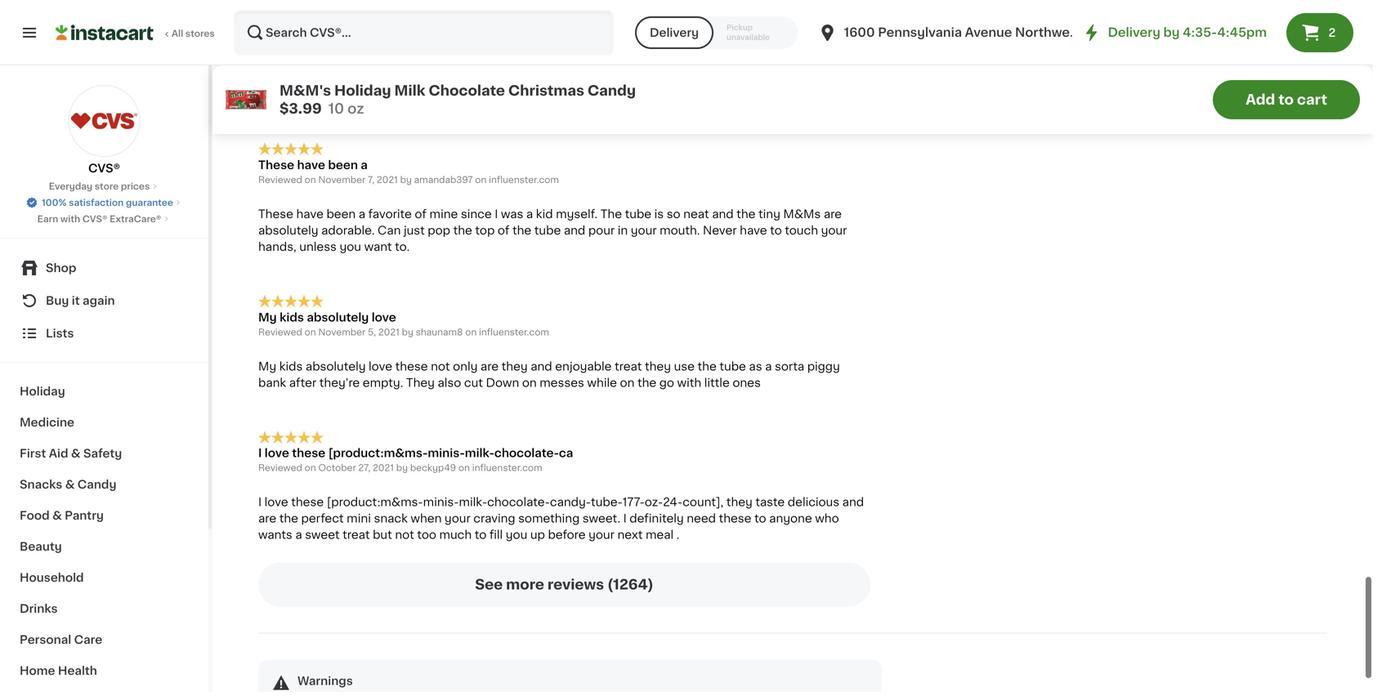 Task type: vqa. For each thing, say whether or not it's contained in the screenshot.
"TREAT" inside the My kids absolutely love these not only are they and enjoyable treat they use the tube as a sorta piggy bank after they're empty. They also cut Down on messes while on the go with little ones
yes



Task type: describe. For each thing, give the bounding box(es) containing it.
see
[[475, 578, 503, 592]]

a inside i love these [product:m&ms-minis-milk-chocolate-candy-tube-177-oz-24-count], they taste delicious and are the perfect mini snack when your craving something sweet. i definitely need these to anyone who wants a sweet treat but not too much to fill you up before your next meal .
[[296, 530, 302, 541]]

it
[[72, 295, 80, 307]]

often
[[585, 56, 615, 68]]

lists
[[46, 328, 74, 339]]

these for these have been a reviewed on november 7, 2021 by amandab397 on influenster.com
[[258, 159, 294, 171]]

kids for my kids absolutely love these not only are they and enjoyable treat they use the tube as a sorta piggy bank after they're empty. they also cut down on messes while on the go with little ones
[[279, 361, 303, 372]]

myself.
[[556, 209, 598, 220]]

your down sweet.
[[589, 530, 615, 541]]

on left 7,
[[305, 175, 316, 184]]

cvs® logo image
[[68, 85, 140, 157]]

health
[[58, 666, 97, 677]]

chocolate
[[429, 84, 505, 98]]

and inside i love these [product:m&ms-minis-milk-chocolate-candy-tube-177-oz-24-count], they taste delicious and are the perfect mini snack when your craving something sweet. i definitely need these to anyone who wants a sweet treat but not too much to fill you up before your next meal .
[[843, 497, 865, 508]]

piggy
[[808, 361, 841, 372]]

food
[[20, 510, 50, 522]]

personal care link
[[10, 625, 199, 656]]

first aid & safety
[[20, 448, 122, 460]]

have inside "when i get a sweet tooth the mini milk chocolate candy tube has always been there for grabs to satisfy that chocolatey craving i have had. i don't get these that often but when i do i definitely enjoy them and i am very well satisfied until i get that craving again. these i  pick up at a  local store or gas station very affordable.￼￼"
[[403, 56, 431, 68]]

gas
[[739, 72, 760, 84]]

elizeths
[[416, 7, 451, 16]]

amandab397
[[414, 175, 473, 184]]

sweet inside i love these [product:m&ms-minis-milk-chocolate-candy-tube-177-oz-24-count], they taste delicious and are the perfect mini snack when your craving something sweet. i definitely need these to anyone who wants a sweet treat but not too much to fill you up before your next meal .
[[305, 530, 340, 541]]

they're
[[320, 377, 360, 389]]

have up unless
[[296, 209, 324, 220]]

ones
[[733, 377, 761, 389]]

candy
[[540, 40, 576, 51]]

a right at
[[652, 72, 659, 84]]

1 reviewed from the top
[[258, 7, 302, 16]]

these inside "when i get a sweet tooth the mini milk chocolate candy tube has always been there for grabs to satisfy that chocolatey craving i have had. i don't get these that often but when i do i definitely enjoy them and i am very well satisfied until i get that craving again. these i  pick up at a  local store or gas station very affordable.￼￼"
[[549, 72, 584, 84]]

i up until
[[397, 56, 400, 68]]

delivery button
[[635, 16, 714, 49]]

i left do
[[675, 56, 678, 68]]

milk
[[453, 40, 477, 51]]

snacks & candy
[[20, 479, 117, 491]]

and up never
[[712, 209, 734, 220]]

by inside i love these [product:m&ms-minis-milk-chocolate-ca reviewed on october 27, 2021 by beckyp49 on influenster.com
[[396, 464, 408, 473]]

2021 inside my kids absolutely love reviewed on november 5, 2021 by shaunam8 on influenster.com
[[379, 328, 400, 337]]

for
[[739, 40, 755, 51]]

delicious
[[788, 497, 840, 508]]

empty.
[[363, 377, 403, 389]]

guarantee
[[126, 198, 173, 207]]

2 very from the left
[[805, 72, 830, 84]]

pour
[[589, 225, 615, 236]]

the inside "when i get a sweet tooth the mini milk chocolate candy tube has always been there for grabs to satisfy that chocolatey craving i have had. i don't get these that often but when i do i definitely enjoy them and i am very well satisfied until i get that craving again. these i  pick up at a  local store or gas station very affordable.￼￼"
[[404, 40, 423, 51]]

kid
[[536, 209, 553, 220]]

in
[[618, 225, 628, 236]]

i right until
[[412, 72, 416, 84]]

0 horizontal spatial with
[[60, 215, 80, 224]]

grabs
[[758, 40, 791, 51]]

chocolate
[[479, 40, 537, 51]]

i down "milk"
[[461, 56, 464, 68]]

absolutely for reviewed
[[307, 312, 369, 323]]

shop link
[[10, 252, 199, 285]]

these inside my kids absolutely love these not only are they and enjoyable treat they use the tube as a sorta piggy bank after they're empty. they also cut down on messes while on the go with little ones
[[396, 361, 428, 372]]

food & pantry link
[[10, 501, 199, 532]]

influenster.com inside these have been a reviewed on november 7, 2021 by amandab397 on influenster.com
[[489, 175, 559, 184]]

christmas
[[509, 84, 585, 98]]

always
[[632, 40, 671, 51]]

i up wants
[[258, 497, 262, 508]]

as
[[749, 361, 763, 372]]

2021 right "8,"
[[379, 7, 400, 16]]

earn with cvs® extracare® link
[[37, 213, 171, 226]]

delivery for delivery
[[650, 27, 699, 38]]

first
[[20, 448, 46, 460]]

do
[[681, 56, 696, 68]]

i right when
[[294, 40, 298, 51]]

i up next
[[624, 513, 627, 525]]

minis- for candy-
[[423, 497, 459, 508]]

the
[[601, 209, 622, 220]]

absolutely for these
[[306, 361, 366, 372]]

i left pick on the left
[[587, 72, 590, 84]]

before
[[548, 530, 586, 541]]

1 vertical spatial of
[[498, 225, 510, 236]]

minis- for ca
[[428, 448, 465, 459]]

are inside these have been a favorite of mine since i was a kid myself. the tube is so neat and the tiny m&ms are absolutely adorable. can just pop the top of the tube and pour in your mouth. never have to touch your hands, unless you want to.
[[824, 209, 842, 220]]

november for been
[[318, 175, 366, 184]]

1 vertical spatial get
[[501, 56, 520, 68]]

snacks & candy link
[[10, 469, 199, 501]]

the left go
[[638, 377, 657, 389]]

earn
[[37, 215, 58, 224]]

7,
[[368, 175, 375, 184]]

little
[[705, 377, 730, 389]]

a up adorable.
[[359, 209, 366, 220]]

(1264)
[[608, 578, 654, 592]]

holiday link
[[10, 376, 199, 407]]

milk- for ca
[[465, 448, 495, 459]]

mouth.
[[660, 225, 700, 236]]

cvs® inside 'link'
[[88, 163, 120, 174]]

local
[[662, 72, 689, 84]]

too
[[417, 530, 437, 541]]

earn with cvs® extracare®
[[37, 215, 161, 224]]

your right in
[[631, 225, 657, 236]]

adorable.
[[322, 225, 375, 236]]

1 vertical spatial craving
[[467, 72, 509, 84]]

on right beckyp49
[[459, 464, 470, 473]]

on up chocolatey
[[305, 7, 316, 16]]

see more reviews (1264) button
[[258, 563, 871, 607]]

been inside "when i get a sweet tooth the mini milk chocolate candy tube has always been there for grabs to satisfy that chocolatey craving i have had. i don't get these that often but when i do i definitely enjoy them and i am very well satisfied until i get that craving again. these i  pick up at a  local store or gas station very affordable.￼￼"
[[674, 40, 703, 51]]

delivery for delivery by 4:35-4:45pm
[[1109, 27, 1161, 38]]

first aid & safety link
[[10, 438, 199, 469]]

0 horizontal spatial they
[[502, 361, 528, 372]]

influenster.com up chocolate
[[467, 7, 537, 16]]

service type group
[[635, 16, 799, 49]]

favorite
[[369, 209, 412, 220]]

i inside i love these [product:m&ms-minis-milk-chocolate-ca reviewed on october 27, 2021 by beckyp49 on influenster.com
[[258, 448, 262, 459]]

not inside my kids absolutely love these not only are they and enjoyable treat they use the tube as a sorta piggy bank after they're empty. they also cut down on messes while on the go with little ones
[[431, 361, 450, 372]]

on right down
[[522, 377, 537, 389]]

everyday
[[49, 182, 92, 191]]

absolutely inside these have been a favorite of mine since i was a kid myself. the tube is so neat and the tiny m&ms are absolutely adorable. can just pop the top of the tube and pour in your mouth. never have to touch your hands, unless you want to.
[[258, 225, 319, 236]]

fill
[[490, 530, 503, 541]]

mini inside "when i get a sweet tooth the mini milk chocolate candy tube has always been there for grabs to satisfy that chocolatey craving i have had. i don't get these that often but when i do i definitely enjoy them and i am very well satisfied until i get that craving again. these i  pick up at a  local store or gas station very affordable.￼￼"
[[426, 40, 450, 51]]

influenster.com inside i love these [product:m&ms-minis-milk-chocolate-ca reviewed on october 27, 2021 by beckyp49 on influenster.com
[[472, 464, 543, 473]]

100% satisfaction guarantee button
[[25, 193, 183, 209]]

much
[[440, 530, 472, 541]]

chocolatey
[[285, 56, 349, 68]]

and inside my kids absolutely love these not only are they and enjoyable treat they use the tube as a sorta piggy bank after they're empty. they also cut down on messes while on the go with little ones
[[531, 361, 553, 372]]

reviewed on november 8, 2021 by elizeths on influenster.com
[[258, 7, 537, 16]]

again
[[83, 295, 115, 307]]

a left kid
[[527, 209, 533, 220]]

avenue
[[966, 27, 1013, 38]]

1 horizontal spatial they
[[645, 361, 671, 372]]

and down myself.
[[564, 225, 586, 236]]

tube inside "when i get a sweet tooth the mini milk chocolate candy tube has always been there for grabs to satisfy that chocolatey craving i have had. i don't get these that often but when i do i definitely enjoy them and i am very well satisfied until i get that craving again. these i  pick up at a  local store or gas station very affordable.￼￼"
[[579, 40, 605, 51]]

tube left is
[[625, 209, 652, 220]]

well
[[307, 72, 329, 84]]

sweet.
[[583, 513, 621, 525]]

1 horizontal spatial get
[[419, 72, 438, 84]]

0 vertical spatial of
[[415, 209, 427, 220]]

at
[[638, 72, 649, 84]]

$3.99
[[280, 102, 322, 116]]

& for pantry
[[52, 510, 62, 522]]

warnings
[[298, 676, 353, 688]]

1 vertical spatial candy
[[78, 479, 117, 491]]

on right elizeths
[[453, 7, 465, 16]]

buy it again
[[46, 295, 115, 307]]

who
[[816, 513, 840, 525]]

[product:m&ms- for i love these [product:m&ms-minis-milk-chocolate-candy-tube-177-oz-24-count], they taste delicious and are the perfect mini snack when your craving something sweet. i definitely need these to anyone who wants a sweet treat but not too much to fill you up before your next meal .
[[327, 497, 423, 508]]

to left fill
[[475, 530, 487, 541]]

snack
[[374, 513, 408, 525]]

are inside i love these [product:m&ms-minis-milk-chocolate-candy-tube-177-oz-24-count], they taste delicious and are the perfect mini snack when your craving something sweet. i definitely need these to anyone who wants a sweet treat but not too much to fill you up before your next meal .
[[258, 513, 277, 525]]

to inside "when i get a sweet tooth the mini milk chocolate candy tube has always been there for grabs to satisfy that chocolatey craving i have had. i don't get these that often but when i do i definitely enjoy them and i am very well satisfied until i get that craving again. these i  pick up at a  local store or gas station very affordable.￼￼"
[[794, 40, 805, 51]]

these inside i love these [product:m&ms-minis-milk-chocolate-ca reviewed on october 27, 2021 by beckyp49 on influenster.com
[[292, 448, 326, 459]]

177-
[[623, 497, 645, 508]]

store inside everyday store prices link
[[95, 182, 119, 191]]

have down tiny
[[740, 225, 768, 236]]

store inside "when i get a sweet tooth the mini milk chocolate candy tube has always been there for grabs to satisfy that chocolatey craving i have had. i don't get these that often but when i do i definitely enjoy them and i am very well satisfied until i get that craving again. these i  pick up at a  local store or gas station very affordable.￼￼"
[[692, 72, 721, 84]]

i right do
[[699, 56, 702, 68]]

home
[[20, 666, 55, 677]]

enjoyable
[[555, 361, 612, 372]]

to down taste
[[755, 513, 767, 525]]

touch
[[785, 225, 819, 236]]

care
[[74, 635, 102, 646]]

beauty link
[[10, 532, 199, 563]]

personal
[[20, 635, 71, 646]]

5,
[[368, 328, 376, 337]]

up inside "when i get a sweet tooth the mini milk chocolate candy tube has always been there for grabs to satisfy that chocolatey craving i have had. i don't get these that often but when i do i definitely enjoy them and i am very well satisfied until i get that craving again. these i  pick up at a  local store or gas station very affordable.￼￼"
[[620, 72, 635, 84]]

when inside "when i get a sweet tooth the mini milk chocolate candy tube has always been there for grabs to satisfy that chocolatey craving i have had. i don't get these that often but when i do i definitely enjoy them and i am very well satisfied until i get that craving again. these i  pick up at a  local store or gas station very affordable.￼￼"
[[641, 56, 672, 68]]

0 horizontal spatial that
[[258, 56, 282, 68]]

not inside i love these [product:m&ms-minis-milk-chocolate-candy-tube-177-oz-24-count], they taste delicious and are the perfect mini snack when your craving something sweet. i definitely need these to anyone who wants a sweet treat but not too much to fill you up before your next meal .
[[395, 530, 414, 541]]

to inside these have been a favorite of mine since i was a kid myself. the tube is so neat and the tiny m&ms are absolutely adorable. can just pop the top of the tube and pour in your mouth. never have to touch your hands, unless you want to.
[[770, 225, 782, 236]]

Search field
[[236, 11, 612, 54]]

on up since
[[475, 175, 487, 184]]

these up perfect
[[291, 497, 324, 508]]

on right shaunam8
[[466, 328, 477, 337]]

ca
[[559, 448, 574, 459]]

northwest
[[1016, 27, 1083, 38]]

the down since
[[454, 225, 473, 236]]

add to cart
[[1246, 93, 1328, 107]]

a up chocolatey
[[323, 40, 330, 51]]

on up after
[[305, 328, 316, 337]]

with inside my kids absolutely love these not only are they and enjoyable treat they use the tube as a sorta piggy bank after they're empty. they also cut down on messes while on the go with little ones
[[678, 377, 702, 389]]

holiday inside m&m's holiday milk chocolate christmas candy $3.99 10 oz
[[335, 84, 391, 98]]

your up much
[[445, 513, 471, 525]]

delivery by 4:35-4:45pm link
[[1082, 23, 1268, 43]]



Task type: locate. For each thing, give the bounding box(es) containing it.
2021 right '5,'
[[379, 328, 400, 337]]

0 vertical spatial minis-
[[428, 448, 465, 459]]

i down 1600
[[855, 56, 858, 68]]

2 vertical spatial &
[[52, 510, 62, 522]]

chocolate- for candy-
[[488, 497, 550, 508]]

2 horizontal spatial are
[[824, 209, 842, 220]]

up down something
[[531, 530, 545, 541]]

candy down often
[[588, 84, 636, 98]]

a inside these have been a reviewed on november 7, 2021 by amandab397 on influenster.com
[[361, 159, 368, 171]]

with
[[60, 215, 80, 224], [678, 377, 702, 389]]

the
[[404, 40, 423, 51], [737, 209, 756, 220], [454, 225, 473, 236], [513, 225, 532, 236], [698, 361, 717, 372], [638, 377, 657, 389], [279, 513, 298, 525]]

candy-
[[550, 497, 591, 508]]

0 vertical spatial treat
[[615, 361, 642, 372]]

up inside i love these [product:m&ms-minis-milk-chocolate-candy-tube-177-oz-24-count], they taste delicious and are the perfect mini snack when your craving something sweet. i definitely need these to anyone who wants a sweet treat but not too much to fill you up before your next meal .
[[531, 530, 545, 541]]

cvs®
[[88, 163, 120, 174], [82, 215, 108, 224]]

november for absolutely
[[318, 328, 366, 337]]

2 horizontal spatial that
[[558, 56, 582, 68]]

a inside my kids absolutely love these not only are they and enjoyable treat they use the tube as a sorta piggy bank after they're empty. they also cut down on messes while on the go with little ones
[[766, 361, 772, 372]]

1 vertical spatial milk-
[[459, 497, 488, 508]]

1 horizontal spatial but
[[618, 56, 638, 68]]

these up again.
[[523, 56, 556, 68]]

just
[[404, 225, 425, 236]]

0 vertical spatial absolutely
[[258, 225, 319, 236]]

1 vertical spatial not
[[395, 530, 414, 541]]

0 vertical spatial craving
[[352, 56, 394, 68]]

see more reviews (1264)
[[475, 578, 654, 592]]

& right aid in the left bottom of the page
[[71, 448, 81, 460]]

absolutely inside my kids absolutely love these not only are they and enjoyable treat they use the tube as a sorta piggy bank after they're empty. they also cut down on messes while on the go with little ones
[[306, 361, 366, 372]]

on right the while
[[620, 377, 635, 389]]

1 vertical spatial [product:m&ms-
[[327, 497, 423, 508]]

treat
[[615, 361, 642, 372], [343, 530, 370, 541]]

these
[[523, 56, 556, 68], [396, 361, 428, 372], [292, 448, 326, 459], [291, 497, 324, 508], [719, 513, 752, 525]]

0 vertical spatial you
[[340, 241, 361, 253]]

of up just on the left of page
[[415, 209, 427, 220]]

chocolate- inside i love these [product:m&ms-minis-milk-chocolate-candy-tube-177-oz-24-count], they taste delicious and are the perfect mini snack when your craving something sweet. i definitely need these to anyone who wants a sweet treat but not too much to fill you up before your next meal .
[[488, 497, 550, 508]]

m&m's
[[280, 84, 331, 98]]

pennsylvania
[[879, 27, 963, 38]]

0 horizontal spatial up
[[531, 530, 545, 541]]

to up them
[[794, 40, 805, 51]]

kids inside my kids absolutely love these not only are they and enjoyable treat they use the tube as a sorta piggy bank after they're empty. they also cut down on messes while on the go with little ones
[[279, 361, 303, 372]]

4 reviewed from the top
[[258, 464, 302, 473]]

has
[[608, 40, 629, 51]]

love inside my kids absolutely love these not only are they and enjoyable treat they use the tube as a sorta piggy bank after they're empty. they also cut down on messes while on the go with little ones
[[369, 361, 393, 372]]

a right "as"
[[766, 361, 772, 372]]

1 vertical spatial holiday
[[20, 386, 65, 397]]

they up go
[[645, 361, 671, 372]]

1 vertical spatial cvs®
[[82, 215, 108, 224]]

0 horizontal spatial definitely
[[630, 513, 684, 525]]

the left tiny
[[737, 209, 756, 220]]

they
[[406, 377, 435, 389]]

delivery up always
[[650, 27, 699, 38]]

chocolate- for ca
[[495, 448, 559, 459]]

tube down kid
[[535, 225, 561, 236]]

these inside these have been a favorite of mine since i was a kid myself. the tube is so neat and the tiny m&ms are absolutely adorable. can just pop the top of the tube and pour in your mouth. never have to touch your hands, unless you want to.
[[258, 209, 294, 220]]

delivery
[[1109, 27, 1161, 38], [650, 27, 699, 38]]

chocolate- up something
[[488, 497, 550, 508]]

0 horizontal spatial candy
[[78, 479, 117, 491]]

2 horizontal spatial they
[[727, 497, 753, 508]]

1 horizontal spatial with
[[678, 377, 702, 389]]

definitely down oz-
[[630, 513, 684, 525]]

2 vertical spatial get
[[419, 72, 438, 84]]

station
[[763, 72, 802, 84]]

definitely inside i love these [product:m&ms-minis-milk-chocolate-candy-tube-177-oz-24-count], they taste delicious and are the perfect mini snack when your craving something sweet. i definitely need these to anyone who wants a sweet treat but not too much to fill you up before your next meal .
[[630, 513, 684, 525]]

medicine link
[[10, 407, 199, 438]]

i
[[294, 40, 298, 51], [397, 56, 400, 68], [461, 56, 464, 68], [675, 56, 678, 68], [699, 56, 702, 68], [855, 56, 858, 68], [412, 72, 416, 84], [587, 72, 590, 84], [495, 209, 498, 220], [258, 448, 262, 459], [258, 497, 262, 508], [624, 513, 627, 525]]

craving inside i love these [product:m&ms-minis-milk-chocolate-candy-tube-177-oz-24-count], they taste delicious and are the perfect mini snack when your craving something sweet. i definitely need these to anyone who wants a sweet treat but not too much to fill you up before your next meal .
[[474, 513, 516, 525]]

1 vertical spatial with
[[678, 377, 702, 389]]

0 horizontal spatial mini
[[347, 513, 371, 525]]

1 horizontal spatial delivery
[[1109, 27, 1161, 38]]

mini up had. at left top
[[426, 40, 450, 51]]

10
[[329, 102, 344, 116]]

milk- inside i love these [product:m&ms-minis-milk-chocolate-candy-tube-177-oz-24-count], they taste delicious and are the perfect mini snack when your craving something sweet. i definitely need these to anyone who wants a sweet treat but not too much to fill you up before your next meal .
[[459, 497, 488, 508]]

2021
[[379, 7, 400, 16], [377, 175, 398, 184], [379, 328, 400, 337], [373, 464, 394, 473]]

my for my kids absolutely love these not only are they and enjoyable treat they use the tube as a sorta piggy bank after they're empty. they also cut down on messes while on the go with little ones
[[258, 361, 277, 372]]

cvs® down the satisfaction at left top
[[82, 215, 108, 224]]

these up hands,
[[258, 209, 294, 220]]

not
[[431, 361, 450, 372], [395, 530, 414, 541]]

0 horizontal spatial not
[[395, 530, 414, 541]]

hands,
[[258, 241, 297, 253]]

sweet inside "when i get a sweet tooth the mini milk chocolate candy tube has always been there for grabs to satisfy that chocolatey craving i have had. i don't get these that often but when i do i definitely enjoy them and i am very well satisfied until i get that craving again. these i  pick up at a  local store or gas station very affordable.￼￼"
[[332, 40, 367, 51]]

0 vertical spatial chocolate-
[[495, 448, 559, 459]]

are right m&ms
[[824, 209, 842, 220]]

tube inside my kids absolutely love these not only are they and enjoyable treat they use the tube as a sorta piggy bank after they're empty. they also cut down on messes while on the go with little ones
[[720, 361, 747, 372]]

my inside my kids absolutely love these not only are they and enjoyable treat they use the tube as a sorta piggy bank after they're empty. they also cut down on messes while on the go with little ones
[[258, 361, 277, 372]]

m&m's holiday milk chocolate christmas candy $3.99 10 oz
[[280, 84, 636, 116]]

milk- down cut
[[465, 448, 495, 459]]

treat down perfect
[[343, 530, 370, 541]]

0 vertical spatial holiday
[[335, 84, 391, 98]]

reviewed inside these have been a reviewed on november 7, 2021 by amandab397 on influenster.com
[[258, 175, 302, 184]]

1 horizontal spatial are
[[481, 361, 499, 372]]

absolutely up '5,'
[[307, 312, 369, 323]]

2 my from the top
[[258, 361, 277, 372]]

so
[[667, 209, 681, 220]]

0 horizontal spatial treat
[[343, 530, 370, 541]]

1 horizontal spatial that
[[441, 72, 464, 84]]

0 horizontal spatial of
[[415, 209, 427, 220]]

1 vertical spatial treat
[[343, 530, 370, 541]]

or
[[724, 72, 736, 84]]

had.
[[433, 56, 458, 68]]

but inside "when i get a sweet tooth the mini milk chocolate candy tube has always been there for grabs to satisfy that chocolatey craving i have had. i don't get these that often but when i do i definitely enjoy them and i am very well satisfied until i get that craving again. these i  pick up at a  local store or gas station very affordable.￼￼"
[[618, 56, 638, 68]]

love up the empty. at the bottom left of the page
[[369, 361, 393, 372]]

not up the also
[[431, 361, 450, 372]]

they up down
[[502, 361, 528, 372]]

more
[[506, 578, 545, 592]]

2 vertical spatial absolutely
[[306, 361, 366, 372]]

0 horizontal spatial delivery
[[650, 27, 699, 38]]

2021 inside i love these [product:m&ms-minis-milk-chocolate-ca reviewed on october 27, 2021 by beckyp49 on influenster.com
[[373, 464, 394, 473]]

love inside i love these [product:m&ms-minis-milk-chocolate-ca reviewed on october 27, 2021 by beckyp49 on influenster.com
[[265, 448, 289, 459]]

aid
[[49, 448, 68, 460]]

& for candy
[[65, 479, 75, 491]]

november inside these have been a reviewed on november 7, 2021 by amandab397 on influenster.com
[[318, 175, 366, 184]]

2
[[1329, 27, 1337, 38]]

been for these have been a reviewed on november 7, 2021 by amandab397 on influenster.com
[[328, 159, 358, 171]]

been up do
[[674, 40, 703, 51]]

november inside my kids absolutely love reviewed on november 5, 2021 by shaunam8 on influenster.com
[[318, 328, 366, 337]]

they inside i love these [product:m&ms-minis-milk-chocolate-candy-tube-177-oz-24-count], they taste delicious and are the perfect mini snack when your craving something sweet. i definitely need these to anyone who wants a sweet treat but not too much to fill you up before your next meal .
[[727, 497, 753, 508]]

2021 inside these have been a reviewed on november 7, 2021 by amandab397 on influenster.com
[[377, 175, 398, 184]]

only
[[453, 361, 478, 372]]

stores
[[186, 29, 215, 38]]

[product:m&ms- inside i love these [product:m&ms-minis-milk-chocolate-candy-tube-177-oz-24-count], they taste delicious and are the perfect mini snack when your craving something sweet. i definitely need these to anyone who wants a sweet treat but not too much to fill you up before your next meal .
[[327, 497, 423, 508]]

1 vertical spatial absolutely
[[307, 312, 369, 323]]

minis- inside i love these [product:m&ms-minis-milk-chocolate-candy-tube-177-oz-24-count], they taste delicious and are the perfect mini snack when your craving something sweet. i definitely need these to anyone who wants a sweet treat but not too much to fill you up before your next meal .
[[423, 497, 459, 508]]

1 vertical spatial are
[[481, 361, 499, 372]]

shop
[[46, 263, 76, 274]]

1 vertical spatial these
[[258, 159, 294, 171]]

minis- inside i love these [product:m&ms-minis-milk-chocolate-ca reviewed on october 27, 2021 by beckyp49 on influenster.com
[[428, 448, 465, 459]]

milk- up much
[[459, 497, 488, 508]]

a down the "oz"
[[361, 159, 368, 171]]

these have been a favorite of mine since i was a kid myself. the tube is so neat and the tiny m&ms are absolutely adorable. can just pop the top of the tube and pour in your mouth. never have to touch your hands, unless you want to.
[[258, 209, 848, 253]]

there
[[706, 40, 736, 51]]

cvs® link
[[68, 85, 140, 177]]

all stores
[[172, 29, 215, 38]]

0 horizontal spatial holiday
[[20, 386, 65, 397]]

everyday store prices
[[49, 182, 150, 191]]

1 horizontal spatial you
[[506, 530, 528, 541]]

store up 100% satisfaction guarantee button
[[95, 182, 119, 191]]

definitely up or
[[705, 56, 759, 68]]

by left 4:35-
[[1164, 27, 1180, 38]]

0 vertical spatial sweet
[[332, 40, 367, 51]]

[product:m&ms- up 27,
[[328, 448, 428, 459]]

you inside i love these [product:m&ms-minis-milk-chocolate-candy-tube-177-oz-24-count], they taste delicious and are the perfect mini snack when your craving something sweet. i definitely need these to anyone who wants a sweet treat but not too much to fill you up before your next meal .
[[506, 530, 528, 541]]

love up '5,'
[[372, 312, 396, 323]]

absolutely inside my kids absolutely love reviewed on november 5, 2021 by shaunam8 on influenster.com
[[307, 312, 369, 323]]

[product:m&ms- for i love these [product:m&ms-minis-milk-chocolate-ca reviewed on october 27, 2021 by beckyp49 on influenster.com
[[328, 448, 428, 459]]

enjoy
[[762, 56, 794, 68]]

affordable.￼￼
[[258, 89, 343, 100]]

neat
[[684, 209, 710, 220]]

[product:m&ms- inside i love these [product:m&ms-minis-milk-chocolate-ca reviewed on october 27, 2021 by beckyp49 on influenster.com
[[328, 448, 428, 459]]

0 vertical spatial with
[[60, 215, 80, 224]]

love inside my kids absolutely love reviewed on november 5, 2021 by shaunam8 on influenster.com
[[372, 312, 396, 323]]

unless
[[300, 241, 337, 253]]

1 horizontal spatial treat
[[615, 361, 642, 372]]

1 horizontal spatial when
[[641, 56, 672, 68]]

use
[[674, 361, 695, 372]]

love inside i love these [product:m&ms-minis-milk-chocolate-candy-tube-177-oz-24-count], they taste delicious and are the perfect mini snack when your craving something sweet. i definitely need these to anyone who wants a sweet treat but not too much to fill you up before your next meal .
[[265, 497, 288, 508]]

by
[[402, 7, 414, 16], [1164, 27, 1180, 38], [400, 175, 412, 184], [402, 328, 414, 337], [396, 464, 408, 473]]

& right snacks
[[65, 479, 75, 491]]

satisfy
[[808, 40, 847, 51]]

1 november from the top
[[318, 7, 366, 16]]

are
[[824, 209, 842, 220], [481, 361, 499, 372], [258, 513, 277, 525]]

have down $3.99
[[297, 159, 325, 171]]

i left was
[[495, 209, 498, 220]]

tube up often
[[579, 40, 605, 51]]

by inside my kids absolutely love reviewed on november 5, 2021 by shaunam8 on influenster.com
[[402, 328, 414, 337]]

perfect
[[301, 513, 344, 525]]

have inside these have been a reviewed on november 7, 2021 by amandab397 on influenster.com
[[297, 159, 325, 171]]

of
[[415, 209, 427, 220], [498, 225, 510, 236]]

never
[[703, 225, 737, 236]]

treat inside i love these [product:m&ms-minis-milk-chocolate-candy-tube-177-oz-24-count], they taste delicious and are the perfect mini snack when your craving something sweet. i definitely need these to anyone who wants a sweet treat but not too much to fill you up before your next meal .
[[343, 530, 370, 541]]

0 vertical spatial &
[[71, 448, 81, 460]]

milk- inside i love these [product:m&ms-minis-milk-chocolate-ca reviewed on october 27, 2021 by beckyp49 on influenster.com
[[465, 448, 495, 459]]

1 my from the top
[[258, 312, 277, 323]]

add
[[1246, 93, 1276, 107]]

kids for my kids absolutely love reviewed on november 5, 2021 by shaunam8 on influenster.com
[[280, 312, 304, 323]]

0 horizontal spatial store
[[95, 182, 119, 191]]

1 vertical spatial been
[[328, 159, 358, 171]]

by inside these have been a reviewed on november 7, 2021 by amandab397 on influenster.com
[[400, 175, 412, 184]]

meal
[[646, 530, 674, 541]]

pop
[[428, 225, 451, 236]]

instacart logo image
[[56, 23, 154, 43]]

them
[[797, 56, 827, 68]]

you inside these have been a favorite of mine since i was a kid myself. the tube is so neat and the tiny m&ms are absolutely adorable. can just pop the top of the tube and pour in your mouth. never have to touch your hands, unless you want to.
[[340, 241, 361, 253]]

2 vertical spatial these
[[258, 209, 294, 220]]

they left taste
[[727, 497, 753, 508]]

1 horizontal spatial holiday
[[335, 84, 391, 98]]

m&ms
[[784, 209, 821, 220]]

my for my kids absolutely love reviewed on november 5, 2021 by shaunam8 on influenster.com
[[258, 312, 277, 323]]

3 reviewed from the top
[[258, 328, 302, 337]]

i down bank
[[258, 448, 262, 459]]

2 november from the top
[[318, 175, 366, 184]]

1 very from the left
[[279, 72, 304, 84]]

food & pantry
[[20, 510, 104, 522]]

these inside "when i get a sweet tooth the mini milk chocolate candy tube has always been there for grabs to satisfy that chocolatey craving i have had. i don't get these that often but when i do i definitely enjoy them and i am very well satisfied until i get that craving again. these i  pick up at a  local store or gas station very affordable.￼￼"
[[523, 56, 556, 68]]

up
[[620, 72, 635, 84], [531, 530, 545, 541]]

to inside button
[[1279, 93, 1295, 107]]

kids inside my kids absolutely love reviewed on november 5, 2021 by shaunam8 on influenster.com
[[280, 312, 304, 323]]

love up wants
[[265, 497, 288, 508]]

2 reviewed from the top
[[258, 175, 302, 184]]

with right earn
[[60, 215, 80, 224]]

influenster.com inside my kids absolutely love reviewed on november 5, 2021 by shaunam8 on influenster.com
[[479, 328, 549, 337]]

0 vertical spatial november
[[318, 7, 366, 16]]

next
[[618, 530, 643, 541]]

these for these have been a favorite of mine since i was a kid myself. the tube is so neat and the tiny m&ms are absolutely adorable. can just pop the top of the tube and pour in your mouth. never have to touch your hands, unless you want to.
[[258, 209, 294, 220]]

the inside i love these [product:m&ms-minis-milk-chocolate-candy-tube-177-oz-24-count], they taste delicious and are the perfect mini snack when your craving something sweet. i definitely need these to anyone who wants a sweet treat but not too much to fill you up before your next meal .
[[279, 513, 298, 525]]

the down was
[[513, 225, 532, 236]]

reviewed up when
[[258, 7, 302, 16]]

when down always
[[641, 56, 672, 68]]

influenster.com up was
[[489, 175, 559, 184]]

but inside i love these [product:m&ms-minis-milk-chocolate-candy-tube-177-oz-24-count], they taste delicious and are the perfect mini snack when your craving something sweet. i definitely need these to anyone who wants a sweet treat but not too much to fill you up before your next meal .
[[373, 530, 392, 541]]

extracare®
[[110, 215, 161, 224]]

0 vertical spatial these
[[549, 72, 584, 84]]

0 vertical spatial kids
[[280, 312, 304, 323]]

drinks link
[[10, 594, 199, 625]]

chocolate- inside i love these [product:m&ms-minis-milk-chocolate-ca reviewed on october 27, 2021 by beckyp49 on influenster.com
[[495, 448, 559, 459]]

0 vertical spatial when
[[641, 56, 672, 68]]

1 vertical spatial store
[[95, 182, 119, 191]]

8,
[[368, 7, 377, 16]]

the up wants
[[279, 513, 298, 525]]

0 vertical spatial are
[[824, 209, 842, 220]]

home health
[[20, 666, 97, 677]]

and down satisfy
[[830, 56, 852, 68]]

1 horizontal spatial store
[[692, 72, 721, 84]]

pick
[[593, 72, 617, 84]]

1 vertical spatial &
[[65, 479, 75, 491]]

october
[[318, 464, 356, 473]]

my kids absolutely love reviewed on november 5, 2021 by shaunam8 on influenster.com
[[258, 312, 549, 337]]

are up wants
[[258, 513, 277, 525]]

3 november from the top
[[318, 328, 366, 337]]

bank
[[258, 377, 286, 389]]

candy down the safety
[[78, 479, 117, 491]]

these right need
[[719, 513, 752, 525]]

lists link
[[10, 317, 199, 350]]

buy
[[46, 295, 69, 307]]

on left october
[[305, 464, 316, 473]]

None search field
[[234, 10, 614, 56]]

1 horizontal spatial of
[[498, 225, 510, 236]]

get down had. at left top
[[419, 72, 438, 84]]

these down $3.99
[[258, 159, 294, 171]]

these up they
[[396, 361, 428, 372]]

1 vertical spatial you
[[506, 530, 528, 541]]

need
[[687, 513, 716, 525]]

household link
[[10, 563, 199, 594]]

1 vertical spatial chocolate-
[[488, 497, 550, 508]]

candy inside m&m's holiday milk chocolate christmas candy $3.99 10 oz
[[588, 84, 636, 98]]

and up 'messes'
[[531, 361, 553, 372]]

these inside these have been a reviewed on november 7, 2021 by amandab397 on influenster.com
[[258, 159, 294, 171]]

household
[[20, 572, 84, 584]]

treat inside my kids absolutely love these not only are they and enjoyable treat they use the tube as a sorta piggy bank after they're empty. they also cut down on messes while on the go with little ones
[[615, 361, 642, 372]]

of down was
[[498, 225, 510, 236]]

0 vertical spatial [product:m&ms-
[[328, 448, 428, 459]]

and right "delicious"
[[843, 497, 865, 508]]

2 horizontal spatial get
[[501, 56, 520, 68]]

mini inside i love these [product:m&ms-minis-milk-chocolate-candy-tube-177-oz-24-count], they taste delicious and are the perfect mini snack when your craving something sweet. i definitely need these to anyone who wants a sweet treat but not too much to fill you up before your next meal .
[[347, 513, 371, 525]]

2021 right 7,
[[377, 175, 398, 184]]

when inside i love these [product:m&ms-minis-milk-chocolate-candy-tube-177-oz-24-count], they taste delicious and are the perfect mini snack when your craving something sweet. i definitely need these to anyone who wants a sweet treat but not too much to fill you up before your next meal .
[[411, 513, 442, 525]]

holiday up the "oz"
[[335, 84, 391, 98]]

tube
[[579, 40, 605, 51], [625, 209, 652, 220], [535, 225, 561, 236], [720, 361, 747, 372]]

0 vertical spatial not
[[431, 361, 450, 372]]

craving down "don't"
[[467, 72, 509, 84]]

24-
[[663, 497, 683, 508]]

store
[[692, 72, 721, 84], [95, 182, 119, 191]]

the up little
[[698, 361, 717, 372]]

0 vertical spatial been
[[674, 40, 703, 51]]

i inside these have been a favorite of mine since i was a kid myself. the tube is so neat and the tiny m&ms are absolutely adorable. can just pop the top of the tube and pour in your mouth. never have to touch your hands, unless you want to.
[[495, 209, 498, 220]]

0 horizontal spatial but
[[373, 530, 392, 541]]

been for these have been a favorite of mine since i was a kid myself. the tube is so neat and the tiny m&ms are absolutely adorable. can just pop the top of the tube and pour in your mouth. never have to touch your hands, unless you want to.
[[327, 209, 356, 220]]

that down had. at left top
[[441, 72, 464, 84]]

0 horizontal spatial when
[[411, 513, 442, 525]]

sweet up satisfied
[[332, 40, 367, 51]]

my inside my kids absolutely love reviewed on november 5, 2021 by shaunam8 on influenster.com
[[258, 312, 277, 323]]

delivery inside button
[[650, 27, 699, 38]]

0 horizontal spatial are
[[258, 513, 277, 525]]

2 vertical spatial are
[[258, 513, 277, 525]]

1 horizontal spatial not
[[431, 361, 450, 372]]

by left elizeths
[[402, 7, 414, 16]]

get down chocolate
[[501, 56, 520, 68]]

but down "has"
[[618, 56, 638, 68]]

november left "8,"
[[318, 7, 366, 16]]

1 vertical spatial my
[[258, 361, 277, 372]]

1 vertical spatial sweet
[[305, 530, 340, 541]]

reviewed up bank
[[258, 328, 302, 337]]

and inside "when i get a sweet tooth the mini milk chocolate candy tube has always been there for grabs to satisfy that chocolatey craving i have had. i don't get these that often but when i do i definitely enjoy them and i am very well satisfied until i get that craving again. these i  pick up at a  local store or gas station very affordable.￼￼"
[[830, 56, 852, 68]]

november left 7,
[[318, 175, 366, 184]]

reviewed inside my kids absolutely love reviewed on november 5, 2021 by shaunam8 on influenster.com
[[258, 328, 302, 337]]

2 vertical spatial november
[[318, 328, 366, 337]]

candy
[[588, 84, 636, 98], [78, 479, 117, 491]]

absolutely up hands,
[[258, 225, 319, 236]]

0 horizontal spatial you
[[340, 241, 361, 253]]

treat up the while
[[615, 361, 642, 372]]

1600 pennsylvania avenue northwest
[[845, 27, 1083, 38]]

1 horizontal spatial up
[[620, 72, 635, 84]]

0 vertical spatial mini
[[426, 40, 450, 51]]

1 horizontal spatial candy
[[588, 84, 636, 98]]

0 vertical spatial but
[[618, 56, 638, 68]]

0 vertical spatial cvs®
[[88, 163, 120, 174]]

1 vertical spatial but
[[373, 530, 392, 541]]

1 horizontal spatial definitely
[[705, 56, 759, 68]]

your
[[631, 225, 657, 236], [822, 225, 848, 236], [445, 513, 471, 525], [589, 530, 615, 541]]

0 vertical spatial definitely
[[705, 56, 759, 68]]

with down "use"
[[678, 377, 702, 389]]

mini left snack at the bottom left of page
[[347, 513, 371, 525]]

i love these [product:m&ms-minis-milk-chocolate-ca reviewed on october 27, 2021 by beckyp49 on influenster.com
[[258, 448, 574, 473]]

[product:m&ms-
[[328, 448, 428, 459], [327, 497, 423, 508]]

also
[[438, 377, 462, 389]]

1 vertical spatial kids
[[279, 361, 303, 372]]

sweet down perfect
[[305, 530, 340, 541]]

2 vertical spatial craving
[[474, 513, 516, 525]]

to down tiny
[[770, 225, 782, 236]]

1 vertical spatial when
[[411, 513, 442, 525]]

1 vertical spatial definitely
[[630, 513, 684, 525]]

by left shaunam8
[[402, 328, 414, 337]]

been inside these have been a reviewed on november 7, 2021 by amandab397 on influenster.com
[[328, 159, 358, 171]]

wants
[[258, 530, 293, 541]]

been down 10
[[328, 159, 358, 171]]

4:45pm
[[1218, 27, 1268, 38]]

0 vertical spatial candy
[[588, 84, 636, 98]]

0 vertical spatial store
[[692, 72, 721, 84]]

0 vertical spatial get
[[301, 40, 320, 51]]

everyday store prices link
[[49, 180, 160, 193]]

get
[[301, 40, 320, 51], [501, 56, 520, 68], [419, 72, 438, 84]]

1 horizontal spatial mini
[[426, 40, 450, 51]]

milk- for candy-
[[459, 497, 488, 508]]

delivery left 4:35-
[[1109, 27, 1161, 38]]

1 vertical spatial november
[[318, 175, 366, 184]]

your right touch
[[822, 225, 848, 236]]

reviewed inside i love these [product:m&ms-minis-milk-chocolate-ca reviewed on october 27, 2021 by beckyp49 on influenster.com
[[258, 464, 302, 473]]

definitely inside "when i get a sweet tooth the mini milk chocolate candy tube has always been there for grabs to satisfy that chocolatey craving i have had. i don't get these that often but when i do i definitely enjoy them and i am very well satisfied until i get that craving again. these i  pick up at a  local store or gas station very affordable.￼￼"
[[705, 56, 759, 68]]

love down bank
[[265, 448, 289, 459]]

milk-
[[465, 448, 495, 459], [459, 497, 488, 508]]

2 vertical spatial been
[[327, 209, 356, 220]]

reviewed up hands,
[[258, 175, 302, 184]]

been inside these have been a favorite of mine since i was a kid myself. the tube is so neat and the tiny m&ms are absolutely adorable. can just pop the top of the tube and pour in your mouth. never have to touch your hands, unless you want to.
[[327, 209, 356, 220]]

drinks
[[20, 604, 58, 615]]

are inside my kids absolutely love these not only are they and enjoyable treat they use the tube as a sorta piggy bank after they're empty. they also cut down on messes while on the go with little ones
[[481, 361, 499, 372]]

shaunam8
[[416, 328, 463, 337]]

0 vertical spatial up
[[620, 72, 635, 84]]

that down candy
[[558, 56, 582, 68]]



